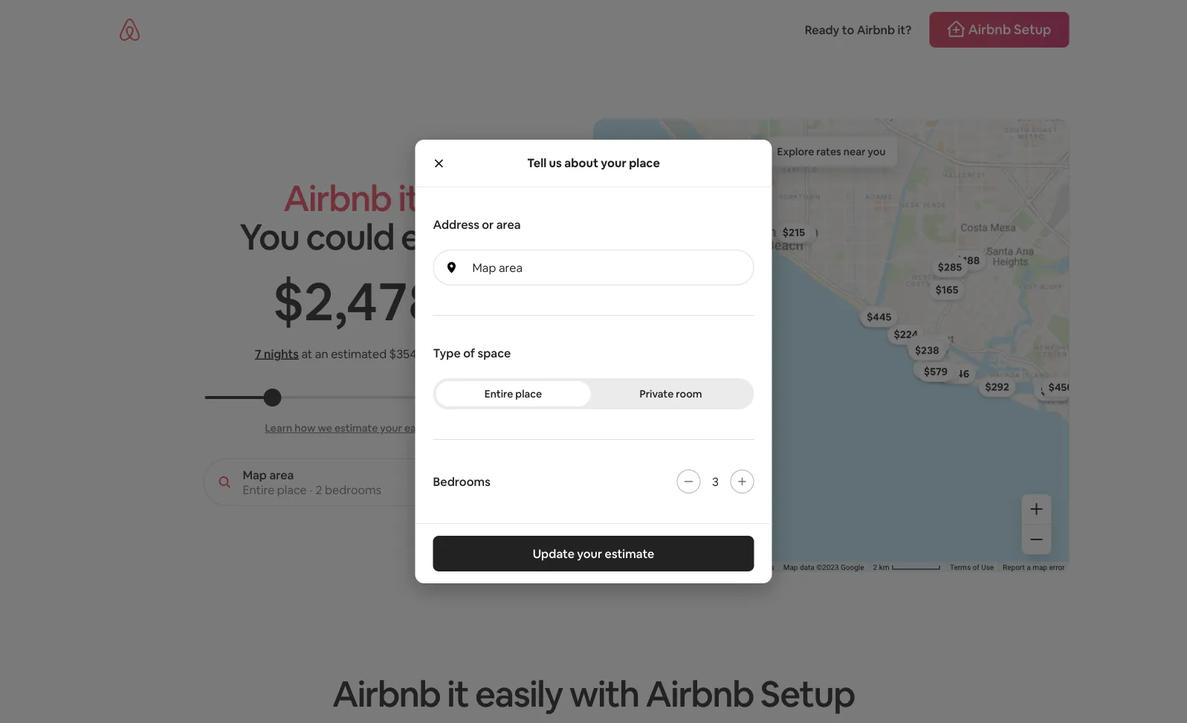 Task type: locate. For each thing, give the bounding box(es) containing it.
explore rates near you
[[777, 145, 886, 158]]

0 vertical spatial $285
[[938, 260, 962, 274]]

1 vertical spatial your
[[380, 422, 402, 435]]

1 vertical spatial $285
[[919, 337, 944, 351]]

1 vertical spatial $285 button
[[913, 334, 950, 354]]

area down address or area
[[499, 260, 523, 275]]

of right type
[[463, 345, 475, 361]]

1 horizontal spatial of
[[973, 563, 980, 572]]

1 horizontal spatial $188 button
[[950, 250, 987, 271]]

area inside 'button'
[[499, 260, 523, 275]]

0 vertical spatial $188
[[786, 227, 810, 240]]

airbnb for airbnb it.
[[283, 175, 392, 222]]

1 horizontal spatial place
[[515, 387, 542, 401]]

option group containing entire place
[[433, 378, 754, 410]]

explore
[[777, 145, 814, 158]]

use
[[981, 563, 994, 572]]

$224 button
[[887, 324, 925, 345]]

option group
[[433, 378, 754, 410]]

report a map error link
[[1003, 563, 1065, 572]]

map
[[1033, 563, 1048, 572]]

0 horizontal spatial $188 button
[[780, 223, 816, 244]]

1 vertical spatial a
[[1027, 563, 1031, 572]]

airbnb
[[968, 21, 1011, 38], [857, 22, 895, 37], [283, 175, 392, 222], [332, 671, 441, 717]]

map inside 'button'
[[472, 260, 496, 275]]

1 vertical spatial 7
[[255, 346, 261, 361]]

1 horizontal spatial a
[[1027, 563, 1031, 572]]

1 horizontal spatial $188
[[957, 254, 980, 267]]

airbnb for airbnb setup
[[968, 21, 1011, 38]]

private
[[640, 387, 674, 401]]

airbnb it.
[[283, 175, 428, 222]]

address
[[433, 217, 479, 232]]

your right update
[[577, 546, 602, 561]]

of left use
[[973, 563, 980, 572]]

2 vertical spatial map
[[783, 563, 798, 572]]

$238 button
[[908, 340, 946, 361]]

,
[[334, 266, 346, 336]]

place inside map area entire place · 2 bedrooms
[[277, 482, 307, 497]]

entire
[[485, 387, 513, 401], [243, 482, 275, 497]]

a left map
[[1027, 563, 1031, 572]]

airbnb setup
[[646, 671, 855, 717]]

1 horizontal spatial map
[[472, 260, 496, 275]]

map down or
[[472, 260, 496, 275]]

$165
[[936, 283, 959, 297]]

map region
[[512, 70, 1083, 641]]

you could earn
[[240, 214, 472, 260]]

$215 button
[[776, 222, 812, 243]]

airbnb for airbnb it easily with airbnb setup
[[332, 671, 441, 717]]

$285
[[938, 260, 962, 274], [919, 337, 944, 351]]

2 vertical spatial your
[[577, 546, 602, 561]]

0 vertical spatial estimate
[[334, 422, 378, 435]]

ready to airbnb it?
[[805, 22, 912, 37]]

$354
[[389, 346, 417, 361]]

airbnb setup link
[[930, 12, 1069, 48]]

2 inside button
[[873, 563, 877, 572]]

0 horizontal spatial 7
[[255, 346, 261, 361]]

earn
[[401, 214, 472, 260]]

2 horizontal spatial place
[[629, 155, 660, 171]]

a right the $354 at the left of page
[[419, 346, 426, 361]]

0 horizontal spatial estimate
[[334, 422, 378, 435]]

$285 button
[[931, 257, 969, 278], [913, 334, 950, 354]]

terms
[[950, 563, 971, 572]]

0 horizontal spatial entire
[[243, 482, 275, 497]]

map inside map area entire place · 2 bedrooms
[[243, 467, 267, 483]]

$
[[273, 266, 303, 336]]

$188
[[786, 227, 810, 240], [957, 254, 980, 267]]

$292 button
[[979, 377, 1016, 397]]

0 vertical spatial $285 button
[[931, 257, 969, 278]]

area right or
[[496, 217, 521, 232]]

entire left ·
[[243, 482, 275, 497]]

0 horizontal spatial place
[[277, 482, 307, 497]]

tell us about your place
[[527, 155, 660, 171]]

$285 $246
[[919, 337, 970, 380]]

1 vertical spatial estimate
[[605, 546, 655, 561]]

7 left 8
[[378, 266, 406, 336]]

map area entire place · 2 bedrooms
[[243, 467, 381, 497]]

1 vertical spatial entire
[[243, 482, 275, 497]]

$450
[[1049, 381, 1073, 394]]

2 vertical spatial area
[[269, 467, 294, 483]]

option group inside tell us about your place dialog
[[433, 378, 754, 410]]

map down learn
[[243, 467, 267, 483]]

1 vertical spatial area
[[499, 260, 523, 275]]

area inside map area entire place · 2 bedrooms
[[269, 467, 294, 483]]

of
[[463, 345, 475, 361], [973, 563, 980, 572]]

area left ·
[[269, 467, 294, 483]]

tell
[[527, 155, 547, 171]]

it?
[[898, 22, 912, 37]]

2 left km
[[873, 563, 877, 572]]

your
[[601, 155, 627, 171], [380, 422, 402, 435], [577, 546, 602, 561]]

learn how we estimate your earnings
[[265, 422, 446, 435]]

1 vertical spatial 2
[[316, 482, 322, 497]]

2 vertical spatial place
[[277, 482, 307, 497]]

entire inside map area entire place · 2 bedrooms
[[243, 482, 275, 497]]

$579
[[924, 365, 948, 378]]

0 vertical spatial $188 button
[[780, 223, 816, 244]]

0 horizontal spatial map
[[243, 467, 267, 483]]

0 horizontal spatial of
[[463, 345, 475, 361]]

$445 button
[[860, 307, 898, 328]]

0 vertical spatial of
[[463, 345, 475, 361]]

2 vertical spatial 2
[[873, 563, 877, 572]]

Private room button
[[594, 381, 748, 407]]

1 horizontal spatial estimate
[[605, 546, 655, 561]]

1 vertical spatial map
[[243, 467, 267, 483]]

area
[[496, 217, 521, 232], [499, 260, 523, 275], [269, 467, 294, 483]]

2 horizontal spatial map
[[783, 563, 798, 572]]

about
[[564, 155, 598, 171]]

7 nights button
[[255, 346, 299, 362]]

airbnb homepage image
[[118, 18, 142, 42]]

$285 for $285
[[938, 260, 962, 274]]

$263 $188
[[930, 254, 980, 378]]

None range field
[[205, 396, 507, 399]]

4
[[346, 266, 376, 336]]

0 vertical spatial map
[[472, 260, 496, 275]]

setup
[[1014, 21, 1052, 38]]

2 km
[[873, 563, 891, 572]]

shortcuts
[[743, 563, 774, 572]]

you
[[868, 145, 886, 158]]

0 vertical spatial entire
[[485, 387, 513, 401]]

1 vertical spatial place
[[515, 387, 542, 401]]

1 vertical spatial $188 button
[[950, 250, 987, 271]]

space
[[478, 345, 511, 361]]

$263
[[930, 365, 954, 378]]

$285 inside $285 $246
[[919, 337, 944, 351]]

0 horizontal spatial a
[[419, 346, 426, 361]]

2 left ,
[[304, 266, 333, 336]]

your right about
[[601, 155, 627, 171]]

entire down the space
[[485, 387, 513, 401]]

1 vertical spatial of
[[973, 563, 980, 572]]

map left the data
[[783, 563, 798, 572]]

ready
[[805, 22, 840, 37]]

your left earnings
[[380, 422, 402, 435]]

0 vertical spatial a
[[419, 346, 426, 361]]

1 vertical spatial $188
[[957, 254, 980, 267]]

2 right ·
[[316, 482, 322, 497]]

0 vertical spatial 2
[[304, 266, 333, 336]]

map for map area entire place · 2 bedrooms
[[243, 467, 267, 483]]

7 left nights
[[255, 346, 261, 361]]

night
[[428, 346, 457, 361]]

area for map area entire place · 2 bedrooms
[[269, 467, 294, 483]]

map
[[472, 260, 496, 275], [243, 467, 267, 483], [783, 563, 798, 572]]

7
[[378, 266, 406, 336], [255, 346, 261, 361]]

0 vertical spatial place
[[629, 155, 660, 171]]

1 horizontal spatial entire
[[485, 387, 513, 401]]

0 vertical spatial 7
[[378, 266, 406, 336]]

$322 button
[[907, 335, 944, 356]]

place inside button
[[515, 387, 542, 401]]

could
[[306, 214, 394, 260]]

zoom out image
[[1031, 534, 1043, 546]]

$285 for $285 $246
[[919, 337, 944, 351]]

$224
[[894, 328, 918, 341]]

2
[[304, 266, 333, 336], [316, 482, 322, 497], [873, 563, 877, 572]]

·
[[310, 482, 313, 497]]

airbnb setup
[[968, 21, 1052, 38]]

you
[[240, 214, 299, 260]]

of inside tell us about your place dialog
[[463, 345, 475, 361]]



Task type: vqa. For each thing, say whether or not it's contained in the screenshot.
$
yes



Task type: describe. For each thing, give the bounding box(es) containing it.
$246
[[945, 367, 970, 380]]

$194
[[866, 309, 889, 322]]

km
[[879, 563, 890, 572]]

$395
[[1044, 384, 1068, 398]]

how
[[295, 422, 316, 435]]

map for map data ©2023 google
[[783, 563, 798, 572]]

explore rates near you button
[[765, 137, 898, 167]]

terms of use link
[[950, 563, 994, 572]]

0 vertical spatial area
[[496, 217, 521, 232]]

it.
[[398, 175, 428, 222]]

3
[[712, 474, 719, 489]]

us
[[549, 155, 562, 171]]

report
[[1003, 563, 1025, 572]]

8
[[408, 266, 438, 336]]

map data ©2023 google
[[783, 563, 864, 572]]

keyboard shortcuts button
[[710, 562, 774, 573]]

of for type
[[463, 345, 475, 361]]

$236 $292
[[930, 363, 1009, 394]]

to
[[842, 22, 854, 37]]

$500
[[1041, 384, 1066, 398]]

7 nights at an estimated $354 a night
[[255, 346, 457, 361]]

$194 button
[[859, 305, 895, 326]]

2 km button
[[869, 562, 946, 573]]

$246 button
[[938, 363, 976, 384]]

$236
[[930, 363, 954, 376]]

1 horizontal spatial 7
[[378, 266, 406, 336]]

private room
[[640, 387, 702, 401]]

$579 button
[[917, 361, 955, 382]]

your inside button
[[577, 546, 602, 561]]

$304 button
[[913, 359, 951, 379]]

google image
[[597, 553, 646, 572]]

©2023
[[816, 563, 839, 572]]

or
[[482, 217, 494, 232]]

with
[[569, 671, 639, 717]]

type
[[433, 345, 461, 361]]

zoom in image
[[1031, 503, 1043, 515]]

$236 button
[[923, 359, 961, 380]]

$188 inside $263 $188
[[957, 254, 980, 267]]

$215
[[783, 226, 805, 239]]

update your estimate button
[[433, 536, 754, 572]]

at
[[301, 346, 313, 361]]

learn how we estimate your earnings button
[[265, 422, 446, 435]]

estimated
[[331, 346, 387, 361]]

we
[[318, 422, 332, 435]]

area for map area
[[499, 260, 523, 275]]

update
[[533, 546, 575, 561]]

Entire place button
[[436, 381, 591, 407]]

$165 button
[[929, 280, 965, 300]]

2 inside map area entire place · 2 bedrooms
[[316, 482, 322, 497]]

entire inside button
[[485, 387, 513, 401]]

error
[[1049, 563, 1065, 572]]

address or area
[[433, 217, 521, 232]]

bedrooms
[[325, 482, 381, 497]]

$263 button
[[923, 361, 961, 382]]

of for terms
[[973, 563, 980, 572]]

estimate inside button
[[605, 546, 655, 561]]

map area
[[472, 260, 523, 275]]

keyboard
[[710, 563, 741, 572]]

room
[[676, 387, 702, 401]]

update your estimate
[[533, 546, 655, 561]]

0 horizontal spatial $188
[[786, 227, 810, 240]]

report a map error
[[1003, 563, 1065, 572]]

$445
[[867, 311, 892, 324]]

$450 button
[[1042, 377, 1080, 398]]

0 vertical spatial your
[[601, 155, 627, 171]]

near
[[844, 145, 866, 158]]

$292
[[985, 380, 1009, 394]]

bedrooms
[[433, 474, 491, 489]]

data
[[800, 563, 815, 572]]

terms of use
[[950, 563, 994, 572]]

$322
[[914, 339, 938, 352]]

$500 button
[[1034, 380, 1072, 401]]

map for map area
[[472, 260, 496, 275]]

airbnb it easily with airbnb setup
[[332, 671, 855, 717]]

nights
[[264, 346, 299, 361]]

google
[[841, 563, 864, 572]]

$395 button
[[1037, 381, 1075, 401]]

it
[[447, 671, 469, 717]]

an
[[315, 346, 328, 361]]

tell us about your place dialog
[[415, 140, 772, 584]]

keyboard shortcuts
[[710, 563, 774, 572]]

$304
[[920, 362, 945, 376]]

$238
[[915, 344, 939, 357]]

rates
[[817, 145, 841, 158]]

easily
[[475, 671, 563, 717]]

earnings
[[404, 422, 446, 435]]



